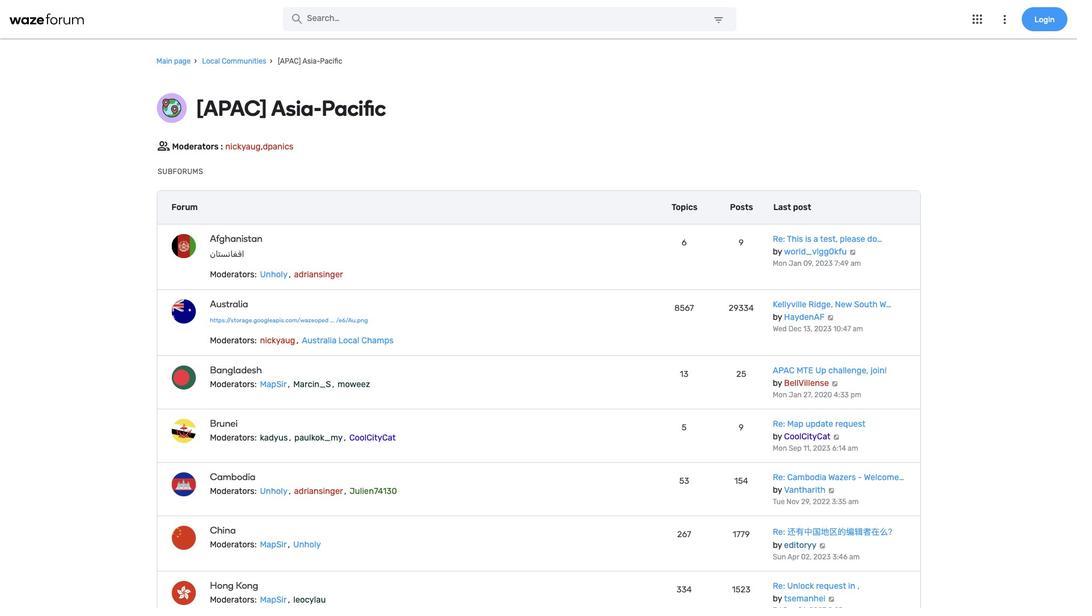 Task type: describe. For each thing, give the bounding box(es) containing it.
-
[[859, 473, 863, 484]]

re: cambodia wazers - welcome… by vantharith
[[773, 473, 905, 496]]

09,
[[804, 260, 814, 268]]

, up 'china moderators: mapsir , unholy'
[[289, 487, 291, 497]]

sep
[[789, 445, 802, 453]]

1779
[[733, 530, 750, 541]]

kellyville ridge, new south w… link
[[773, 300, 892, 310]]

, right :
[[261, 142, 263, 152]]

view the latest post image down kellyville ridge, new south w… link
[[827, 315, 835, 321]]

1 horizontal spatial local
[[339, 336, 360, 346]]

wazers
[[829, 473, 857, 484]]

brunei
[[210, 419, 238, 430]]

update
[[806, 420, 834, 430]]

hong
[[210, 581, 234, 592]]

view the latest post image for bangladesh
[[832, 381, 839, 387]]

, down https://storage.googleapis.com/wazeoped ... /e6/au.png
[[297, 336, 299, 346]]

jan for afghanistan
[[789, 260, 802, 268]]

moderators: inside cambodia moderators: unholy , adriansinger , julien74130
[[210, 487, 257, 497]]

mon sep 11, 2023 6:14 am
[[773, 445, 859, 453]]

apac mte up challenge, join! by bellvillense
[[773, 366, 887, 389]]

wed dec 13, 2023 10:47 am
[[773, 325, 864, 334]]

moderators: inside bangladesh moderators: mapsir , marcin_s , moweez
[[210, 380, 257, 390]]

leocylau link
[[292, 596, 327, 606]]

local communities
[[202, 57, 266, 66]]

unholy inside 'china moderators: mapsir , unholy'
[[293, 541, 321, 551]]

2023 for afghanistan
[[816, 260, 833, 268]]

02,
[[802, 554, 812, 562]]

view the latest post image for brunei
[[833, 435, 841, 441]]

moderators: inside 'china moderators: mapsir , unholy'
[[210, 541, 257, 551]]

leocylau
[[293, 596, 326, 606]]

am for brunei
[[848, 445, 859, 453]]

last
[[774, 203, 792, 213]]

25
[[737, 370, 747, 380]]

moderators: unholy , adriansinger
[[210, 270, 343, 280]]

australia local champs link
[[301, 336, 395, 346]]

by inside re: map update request by coolcitycat
[[773, 432, 783, 443]]

mon for bangladesh
[[773, 392, 788, 400]]

0 vertical spatial nickyaug
[[225, 142, 261, 152]]

map
[[788, 420, 804, 430]]

29,
[[802, 499, 811, 507]]

8567
[[675, 304, 694, 314]]

moweez link
[[337, 380, 372, 390]]

sun
[[773, 554, 787, 562]]

6
[[682, 238, 687, 248]]

27,
[[804, 392, 813, 400]]

champs
[[362, 336, 394, 346]]

1 vertical spatial nickyaug link
[[259, 336, 297, 346]]

vantharith link
[[785, 486, 826, 496]]

3:35
[[832, 499, 847, 507]]

no unread posts image for china
[[172, 527, 196, 551]]

re: for cambodia
[[773, 473, 786, 484]]

cambodia inside 're: cambodia wazers - welcome… by vantharith'
[[788, 473, 827, 484]]

mapsir link for china
[[259, 541, 288, 551]]

subforums
[[158, 168, 203, 176]]

334
[[677, 586, 692, 596]]

0 horizontal spatial [apac]
[[196, 96, 267, 121]]

3:46
[[833, 554, 848, 562]]

julien74130
[[350, 487, 397, 497]]

re: inside re: this is a test, please do… by world_vlgg0kfu
[[773, 235, 786, 245]]

main
[[157, 57, 172, 66]]

paulkok_my link
[[293, 434, 344, 444]]

no unread posts image for hong kong
[[172, 582, 196, 606]]

view the latest post image for afghanistan
[[849, 250, 857, 256]]

cambodia moderators: unholy , adriansinger , julien74130
[[210, 472, 397, 497]]

2 moderators: from the top
[[210, 336, 257, 346]]

challenge,
[[829, 366, 869, 377]]

coolcitycat inside brunei moderators: kadyus , paulkok_my , coolcitycat
[[349, 434, 396, 444]]

marcin_s
[[293, 380, 331, 390]]

afghanistan افغانستان
[[210, 233, 263, 260]]

main page
[[157, 57, 191, 66]]

by inside re: 还有中国地区的编辑者在么？ by editoryy
[[773, 541, 783, 551]]

apac
[[773, 366, 795, 377]]

hong kong moderators: mapsir , leocylau
[[210, 581, 326, 606]]

11,
[[804, 445, 812, 453]]

is
[[806, 235, 812, 245]]

pm
[[851, 392, 862, 400]]

apr
[[788, 554, 800, 562]]

还有中国地区的编辑者在么？
[[788, 528, 897, 538]]

no unread posts image for afghanistan
[[172, 235, 196, 259]]

0 vertical spatial australia
[[210, 299, 248, 310]]

2020
[[815, 392, 833, 400]]

main page link
[[157, 53, 191, 69]]

cambodia link
[[210, 472, 557, 484]]

last post
[[774, 203, 812, 213]]

0 horizontal spatial coolcitycat link
[[348, 434, 397, 444]]

2023 for brunei
[[814, 445, 831, 453]]

am right 10:47
[[853, 325, 864, 334]]

join!
[[871, 366, 887, 377]]

this
[[787, 235, 804, 245]]

wed
[[773, 325, 787, 334]]

2023 for china
[[814, 554, 831, 562]]

afghanistan
[[210, 233, 263, 245]]

south
[[855, 300, 878, 310]]

mon for brunei
[[773, 445, 788, 453]]

0 vertical spatial unholy
[[260, 270, 288, 280]]

marcin_s link
[[292, 380, 332, 390]]

jan for bangladesh
[[789, 392, 802, 400]]

am right 7:49
[[851, 260, 861, 268]]

no unread posts image for australia
[[172, 300, 196, 324]]

9 for brunei
[[739, 423, 744, 434]]

bellvillense link
[[785, 379, 830, 389]]

sun apr 02, 2023 3:46 am
[[773, 554, 860, 562]]

no unread posts image for brunei
[[172, 420, 196, 444]]

page
[[174, 57, 191, 66]]

tue
[[773, 499, 785, 507]]

2022
[[813, 499, 831, 507]]

haydenaf
[[785, 313, 825, 323]]

267
[[678, 530, 692, 541]]

mapsir link for bangladesh
[[259, 380, 288, 390]]

am for cambodia
[[849, 499, 859, 507]]

mapsir for china
[[260, 541, 287, 551]]

china moderators: mapsir , unholy
[[210, 526, 321, 551]]

world_vlgg0kfu
[[785, 247, 847, 258]]

re: map update request link
[[773, 420, 866, 430]]

dpanics link
[[263, 141, 294, 154]]

, left julien74130
[[344, 487, 347, 497]]

5
[[682, 423, 687, 434]]

0 vertical spatial asia-
[[303, 57, 320, 66]]

re: this is a test, please do… by world_vlgg0kfu
[[773, 235, 883, 258]]

moderators: inside hong kong moderators: mapsir , leocylau
[[210, 596, 257, 606]]



Task type: vqa. For each thing, say whether or not it's contained in the screenshot.


Task type: locate. For each thing, give the bounding box(es) containing it.
re: map update request by coolcitycat
[[773, 420, 866, 443]]

0 vertical spatial request
[[836, 420, 866, 430]]

1 vertical spatial adriansinger link
[[293, 487, 344, 497]]

2023
[[816, 260, 833, 268], [815, 325, 832, 334], [814, 445, 831, 453], [814, 554, 831, 562]]

5 moderators: from the top
[[210, 487, 257, 497]]

, right in
[[858, 582, 860, 592]]

tsemanhei
[[785, 595, 826, 605]]

forum
[[172, 203, 198, 213]]

coolcitycat down the brunei "link"
[[349, 434, 396, 444]]

unholy link up leocylau link
[[292, 541, 322, 551]]

, left moweez link
[[332, 380, 335, 390]]

kadyus link
[[259, 434, 289, 444]]

unholy link up https://storage.googleapis.com/wazeoped
[[259, 270, 289, 280]]

mapsir left leocylau link
[[260, 596, 287, 606]]

unholy up 'china moderators: mapsir , unholy'
[[260, 487, 288, 497]]

2 mapsir from the top
[[260, 541, 287, 551]]

افغانستان
[[210, 250, 244, 260]]

1 re: from the top
[[773, 235, 786, 245]]

am right 3:46
[[850, 554, 860, 562]]

https://storage.googleapis.com/wazeoped
[[210, 318, 329, 325]]

re: up sun at the bottom of the page
[[773, 528, 786, 538]]

tsemanhei link
[[785, 595, 826, 605]]

3 no unread posts image from the top
[[172, 527, 196, 551]]

coolcitycat link up 11,
[[785, 432, 831, 443]]

1 vertical spatial australia
[[302, 336, 337, 346]]

mapsir inside 'china moderators: mapsir , unholy'
[[260, 541, 287, 551]]

coolcitycat link down the brunei "link"
[[348, 434, 397, 444]]

please
[[840, 235, 866, 245]]

3 no unread posts image from the top
[[172, 473, 196, 497]]

moweez
[[338, 380, 370, 390]]

view the latest post image up 6:14 on the right bottom of the page
[[833, 435, 841, 441]]

, left marcin_s link
[[288, 380, 290, 390]]

2 adriansinger link from the top
[[293, 487, 344, 497]]

, right paulkok_my
[[344, 434, 346, 444]]

local down /e6/au.png
[[339, 336, 360, 346]]

w…
[[880, 300, 892, 310]]

1 vertical spatial [apac] asia-pacific
[[196, 96, 386, 121]]

2 no unread posts image from the top
[[172, 420, 196, 444]]

, inside hong kong moderators: mapsir , leocylau
[[288, 596, 290, 606]]

6 moderators: from the top
[[210, 541, 257, 551]]

view the latest post image down please
[[849, 250, 857, 256]]

view the latest post image up 4:33
[[832, 381, 839, 387]]

2 jan from the top
[[789, 392, 802, 400]]

dec
[[789, 325, 802, 334]]

dpanics
[[263, 142, 294, 152]]

cambodia up vantharith
[[788, 473, 827, 484]]

moderators: down china
[[210, 541, 257, 551]]

0 vertical spatial adriansinger link
[[293, 270, 344, 280]]

1 horizontal spatial [apac]
[[278, 57, 301, 66]]

moderators: down bangladesh
[[210, 380, 257, 390]]

mapsir
[[260, 380, 287, 390], [260, 541, 287, 551], [260, 596, 287, 606]]

mon down apac
[[773, 392, 788, 400]]

13,
[[804, 325, 813, 334]]

brunei link
[[210, 419, 557, 430]]

1 vertical spatial request
[[817, 582, 847, 592]]

adriansinger link for ,
[[293, 487, 344, 497]]

do…
[[868, 235, 883, 245]]

view the latest post image up the 3:35
[[828, 488, 836, 494]]

6 by from the top
[[773, 541, 783, 551]]

in
[[849, 582, 856, 592]]

0 vertical spatial local
[[202, 57, 220, 66]]

mapsir left marcin_s link
[[260, 380, 287, 390]]

australia up https://storage.googleapis.com/wazeoped
[[210, 299, 248, 310]]

0 vertical spatial unholy link
[[259, 270, 289, 280]]

coolcitycat
[[785, 432, 831, 443], [349, 434, 396, 444]]

unholy up https://storage.googleapis.com/wazeoped
[[260, 270, 288, 280]]

moderators:
[[210, 270, 257, 280], [210, 336, 257, 346], [210, 380, 257, 390], [210, 434, 257, 444], [210, 487, 257, 497], [210, 541, 257, 551], [210, 596, 257, 606]]

brunei moderators: kadyus , paulkok_my , coolcitycat
[[210, 419, 396, 444]]

by inside apac mte up challenge, join! by bellvillense
[[773, 379, 783, 389]]

2 by from the top
[[773, 313, 783, 323]]

re: cambodia wazers - welcome… link
[[773, 473, 905, 484]]

mapsir link for hong kong
[[259, 596, 288, 606]]

bangladesh
[[210, 365, 262, 377]]

2 vertical spatial mon
[[773, 445, 788, 453]]

2 adriansinger from the top
[[294, 487, 343, 497]]

2 re: from the top
[[773, 420, 786, 430]]

local communities link
[[202, 53, 266, 69]]

mapsir up hong kong moderators: mapsir , leocylau
[[260, 541, 287, 551]]

pacific
[[320, 57, 343, 66], [322, 96, 386, 121]]

0 horizontal spatial cambodia
[[210, 472, 256, 484]]

1 vertical spatial 9
[[739, 423, 744, 434]]

2 no unread posts image from the top
[[172, 366, 196, 390]]

moderators: down افغانستان
[[210, 270, 257, 280]]

0 vertical spatial mapsir link
[[259, 380, 288, 390]]

unholy link
[[259, 270, 289, 280], [259, 487, 289, 497], [292, 541, 322, 551]]

view the latest post image for china
[[819, 544, 827, 550]]

mte
[[797, 366, 814, 377]]

2 vertical spatial unholy link
[[292, 541, 322, 551]]

3 mon from the top
[[773, 445, 788, 453]]

1 vertical spatial nickyaug
[[260, 336, 295, 346]]

coolcitycat inside re: map update request by coolcitycat
[[785, 432, 831, 443]]

by up 'mon sep 11, 2023 6:14 am'
[[773, 432, 783, 443]]

1 vertical spatial view the latest post image
[[819, 544, 827, 550]]

china
[[210, 526, 236, 537]]

0 horizontal spatial local
[[202, 57, 220, 66]]

13
[[680, 370, 689, 380]]

by up sun at the bottom of the page
[[773, 541, 783, 551]]

1 horizontal spatial view the latest post image
[[849, 250, 857, 256]]

0 vertical spatial pacific
[[320, 57, 343, 66]]

[apac] asia-pacific
[[276, 57, 343, 66], [196, 96, 386, 121]]

3 mapsir from the top
[[260, 596, 287, 606]]

1 vertical spatial asia-
[[271, 96, 322, 121]]

unholy link for ,
[[259, 487, 289, 497]]

adriansinger
[[294, 270, 343, 280], [294, 487, 343, 497]]

local right page
[[202, 57, 220, 66]]

3 by from the top
[[773, 379, 783, 389]]

29334
[[729, 304, 754, 314]]

moderators: nickyaug , australia local champs
[[210, 336, 394, 346]]

moderators: down brunei
[[210, 434, 257, 444]]

unholy link for moderators: unholy , adriansinger
[[259, 270, 289, 280]]

53
[[680, 477, 690, 487]]

1 vertical spatial adriansinger
[[294, 487, 343, 497]]

am for china
[[850, 554, 860, 562]]

1 adriansinger from the top
[[294, 270, 343, 280]]

mon jan 27, 2020 4:33 pm
[[773, 392, 862, 400]]

2023 right 02,
[[814, 554, 831, 562]]

, left 'leocylau' at the left bottom of the page
[[288, 596, 290, 606]]

adriansinger up ...
[[294, 270, 343, 280]]

mapsir for bangladesh
[[260, 380, 287, 390]]

jan left 09,
[[789, 260, 802, 268]]

moderators: up china
[[210, 487, 257, 497]]

cambodia inside cambodia moderators: unholy , adriansinger , julien74130
[[210, 472, 256, 484]]

nickyaug link
[[225, 141, 261, 154], [259, 336, 297, 346]]

2 vertical spatial no unread posts image
[[172, 473, 196, 497]]

0 vertical spatial adriansinger
[[294, 270, 343, 280]]

adriansinger link for moderators: unholy , adriansinger
[[293, 270, 344, 280]]

moderators: inside brunei moderators: kadyus , paulkok_my , coolcitycat
[[210, 434, 257, 444]]

bellvillense
[[785, 379, 830, 389]]

by left tsemanhei
[[773, 595, 783, 605]]

vantharith
[[785, 486, 826, 496]]

view the latest post image up sun apr 02, 2023 3:46 am
[[819, 544, 827, 550]]

2023 for australia
[[815, 325, 832, 334]]

re:
[[773, 235, 786, 245], [773, 420, 786, 430], [773, 473, 786, 484], [773, 528, 786, 538], [773, 582, 786, 592]]

unlock
[[788, 582, 814, 592]]

0 horizontal spatial coolcitycat
[[349, 434, 396, 444]]

kong
[[236, 581, 258, 592]]

0 vertical spatial nickyaug link
[[225, 141, 261, 154]]

1 horizontal spatial coolcitycat link
[[785, 432, 831, 443]]

6:14
[[833, 445, 847, 453]]

cambodia down brunei
[[210, 472, 256, 484]]

, inside 'china moderators: mapsir , unholy'
[[288, 541, 290, 551]]

request
[[836, 420, 866, 430], [817, 582, 847, 592]]

nickyaug link right :
[[225, 141, 261, 154]]

9 for afghanistan
[[739, 238, 744, 248]]

re: up the "tue" on the right of the page
[[773, 473, 786, 484]]

kadyus
[[260, 434, 288, 444]]

/e6/au.png
[[336, 318, 368, 325]]

2 mapsir link from the top
[[259, 541, 288, 551]]

2 vertical spatial mapsir link
[[259, 596, 288, 606]]

2 vertical spatial mapsir
[[260, 596, 287, 606]]

nickyaug down https://storage.googleapis.com/wazeoped
[[260, 336, 295, 346]]

nickyaug right :
[[225, 142, 261, 152]]

paulkok_my
[[295, 434, 343, 444]]

, up hong kong moderators: mapsir , leocylau
[[288, 541, 290, 551]]

1 vertical spatial pacific
[[322, 96, 386, 121]]

0 vertical spatial mon
[[773, 260, 788, 268]]

am right 6:14 on the right bottom of the page
[[848, 445, 859, 453]]

local
[[202, 57, 220, 66], [339, 336, 360, 346]]

re: for china
[[773, 528, 786, 538]]

adriansinger inside cambodia moderators: unholy , adriansinger , julien74130
[[294, 487, 343, 497]]

re: for brunei
[[773, 420, 786, 430]]

new
[[836, 300, 853, 310]]

7 moderators: from the top
[[210, 596, 257, 606]]

3 mapsir link from the top
[[259, 596, 288, 606]]

re: left this
[[773, 235, 786, 245]]

view the latest post image
[[849, 250, 857, 256], [819, 544, 827, 550]]

, up https://storage.googleapis.com/wazeoped ... /e6/au.png link
[[289, 270, 291, 280]]

7 by from the top
[[773, 595, 783, 605]]

4 moderators: from the top
[[210, 434, 257, 444]]

0 horizontal spatial australia
[[210, 299, 248, 310]]

1 vertical spatial local
[[339, 336, 360, 346]]

re: left the unlock
[[773, 582, 786, 592]]

5 by from the top
[[773, 486, 783, 496]]

moderators: up bangladesh
[[210, 336, 257, 346]]

mapsir link left leocylau link
[[259, 596, 288, 606]]

people image
[[157, 139, 171, 154]]

mapsir link up hong kong moderators: mapsir , leocylau
[[259, 541, 288, 551]]

1 vertical spatial unholy
[[260, 487, 288, 497]]

re: 还有中国地区的编辑者在么？ link
[[773, 527, 897, 539]]

0 vertical spatial view the latest post image
[[849, 250, 857, 256]]

request inside re: map update request by coolcitycat
[[836, 420, 866, 430]]

https://storage.googleapis.com/wazeoped ... /e6/au.png
[[210, 318, 368, 325]]

coolcitycat link
[[785, 432, 831, 443], [348, 434, 397, 444]]

by inside 're: cambodia wazers - welcome… by vantharith'
[[773, 486, 783, 496]]

3 re: from the top
[[773, 473, 786, 484]]

1 horizontal spatial coolcitycat
[[785, 432, 831, 443]]

re: inside re: map update request by coolcitycat
[[773, 420, 786, 430]]

moderators: down the hong
[[210, 596, 257, 606]]

post
[[794, 203, 812, 213]]

by inside 're: unlock request in , by tsemanhei'
[[773, 595, 783, 605]]

1 no unread posts image from the top
[[172, 235, 196, 259]]

moderators
[[172, 142, 219, 152]]

1 moderators: from the top
[[210, 270, 257, 280]]

[apac] right communities
[[278, 57, 301, 66]]

no unread posts image
[[172, 235, 196, 259], [172, 366, 196, 390], [172, 473, 196, 497]]

view the latest post image for hong
[[828, 597, 836, 603]]

re: inside 're: unlock request in , by tsemanhei'
[[773, 582, 786, 592]]

1 vertical spatial [apac]
[[196, 96, 267, 121]]

0 vertical spatial no unread posts image
[[172, 235, 196, 259]]

jan left the 27,
[[789, 392, 802, 400]]

adriansinger link up ...
[[293, 270, 344, 280]]

request up 6:14 on the right bottom of the page
[[836, 420, 866, 430]]

re: inside 're: cambodia wazers - welcome… by vantharith'
[[773, 473, 786, 484]]

by down apac
[[773, 379, 783, 389]]

1 9 from the top
[[739, 238, 744, 248]]

no unread posts image for cambodia
[[172, 473, 196, 497]]

unholy inside cambodia moderators: unholy , adriansinger , julien74130
[[260, 487, 288, 497]]

mon left 09,
[[773, 260, 788, 268]]

bangladesh link
[[210, 365, 557, 377]]

posts
[[731, 203, 754, 213]]

by
[[773, 247, 783, 258], [773, 313, 783, 323], [773, 379, 783, 389], [773, 432, 783, 443], [773, 486, 783, 496], [773, 541, 783, 551], [773, 595, 783, 605]]

9 down the 25
[[739, 423, 744, 434]]

view the latest post image for cambodia
[[828, 488, 836, 494]]

nov
[[787, 499, 800, 507]]

view the latest post image
[[827, 315, 835, 321], [832, 381, 839, 387], [833, 435, 841, 441], [828, 488, 836, 494], [828, 597, 836, 603]]

1 horizontal spatial australia
[[302, 336, 337, 346]]

1 mon from the top
[[773, 260, 788, 268]]

adriansinger down paulkok_my
[[294, 487, 343, 497]]

afghanistan link
[[210, 233, 557, 245]]

4 re: from the top
[[773, 528, 786, 538]]

1 vertical spatial unholy link
[[259, 487, 289, 497]]

apac mte up challenge, join! link
[[773, 366, 887, 377]]

2 9 from the top
[[739, 423, 744, 434]]

coolcitycat up 11,
[[785, 432, 831, 443]]

1 vertical spatial no unread posts image
[[172, 366, 196, 390]]

adriansinger link down paulkok_my
[[293, 487, 344, 497]]

by inside the kellyville ridge, new south w… by haydenaf
[[773, 313, 783, 323]]

0 vertical spatial [apac]
[[278, 57, 301, 66]]

re: for hong
[[773, 582, 786, 592]]

by up wed
[[773, 313, 783, 323]]

by left the world_vlgg0kfu
[[773, 247, 783, 258]]

mapsir inside hong kong moderators: mapsir , leocylau
[[260, 596, 287, 606]]

,
[[261, 142, 263, 152], [289, 270, 291, 280], [297, 336, 299, 346], [288, 380, 290, 390], [332, 380, 335, 390], [289, 434, 291, 444], [344, 434, 346, 444], [289, 487, 291, 497], [344, 487, 347, 497], [288, 541, 290, 551], [858, 582, 860, 592], [288, 596, 290, 606]]

1 horizontal spatial cambodia
[[788, 473, 827, 484]]

moderators   : nickyaug , dpanics
[[172, 142, 294, 152]]

local inside local communities link
[[202, 57, 220, 66]]

1 vertical spatial mapsir
[[260, 541, 287, 551]]

2 mon from the top
[[773, 392, 788, 400]]

by up the "tue" on the right of the page
[[773, 486, 783, 496]]

0 horizontal spatial view the latest post image
[[819, 544, 827, 550]]

1 mapsir from the top
[[260, 380, 287, 390]]

2 vertical spatial unholy
[[293, 541, 321, 551]]

communities
[[222, 57, 266, 66]]

mapsir inside bangladesh moderators: mapsir , marcin_s , moweez
[[260, 380, 287, 390]]

1 mapsir link from the top
[[259, 380, 288, 390]]

1 adriansinger link from the top
[[293, 270, 344, 280]]

9
[[739, 238, 744, 248], [739, 423, 744, 434]]

view the latest post image down re: unlock request in , link
[[828, 597, 836, 603]]

mapsir link left marcin_s link
[[259, 380, 288, 390]]

...
[[330, 318, 335, 325]]

0 vertical spatial mapsir
[[260, 380, 287, 390]]

a
[[814, 235, 819, 245]]

2023 down the world_vlgg0kfu
[[816, 260, 833, 268]]

nickyaug link down https://storage.googleapis.com/wazeoped
[[259, 336, 297, 346]]

0 vertical spatial 9
[[739, 238, 744, 248]]

editoryy
[[785, 541, 817, 551]]

request inside 're: unlock request in , by tsemanhei'
[[817, 582, 847, 592]]

1 vertical spatial jan
[[789, 392, 802, 400]]

1 vertical spatial mon
[[773, 392, 788, 400]]

4 no unread posts image from the top
[[172, 582, 196, 606]]

1 no unread posts image from the top
[[172, 300, 196, 324]]

by inside re: this is a test, please do… by world_vlgg0kfu
[[773, 247, 783, 258]]

unholy link up 'china moderators: mapsir , unholy'
[[259, 487, 289, 497]]

0 vertical spatial jan
[[789, 260, 802, 268]]

3 moderators: from the top
[[210, 380, 257, 390]]

[apac] up the moderators   : nickyaug , dpanics
[[196, 96, 267, 121]]

5 re: from the top
[[773, 582, 786, 592]]

am right the 3:35
[[849, 499, 859, 507]]

7:49
[[835, 260, 849, 268]]

1 by from the top
[[773, 247, 783, 258]]

0 vertical spatial [apac] asia-pacific
[[276, 57, 343, 66]]

re: left the map
[[773, 420, 786, 430]]

up
[[816, 366, 827, 377]]

10:47
[[834, 325, 851, 334]]

hong kong link
[[210, 581, 557, 592]]

re: inside re: 还有中国地区的编辑者在么？ by editoryy
[[773, 528, 786, 538]]

, inside 're: unlock request in , by tsemanhei'
[[858, 582, 860, 592]]

, right the 'kadyus'
[[289, 434, 291, 444]]

no unread posts image
[[172, 300, 196, 324], [172, 420, 196, 444], [172, 527, 196, 551], [172, 582, 196, 606]]

nickyaug
[[225, 142, 261, 152], [260, 336, 295, 346]]

china link
[[210, 526, 557, 537]]

1 vertical spatial mapsir link
[[259, 541, 288, 551]]

2023 right 11,
[[814, 445, 831, 453]]

australia link
[[210, 299, 557, 310]]

1 jan from the top
[[789, 260, 802, 268]]

no unread posts image for bangladesh
[[172, 366, 196, 390]]

australia down ...
[[302, 336, 337, 346]]

request left in
[[817, 582, 847, 592]]

4 by from the top
[[773, 432, 783, 443]]

bangladesh moderators: mapsir , marcin_s , moweez
[[210, 365, 370, 390]]

9 down posts
[[739, 238, 744, 248]]

mon
[[773, 260, 788, 268], [773, 392, 788, 400], [773, 445, 788, 453]]

unholy up leocylau link
[[293, 541, 321, 551]]

2023 right 13,
[[815, 325, 832, 334]]

mon left sep
[[773, 445, 788, 453]]



